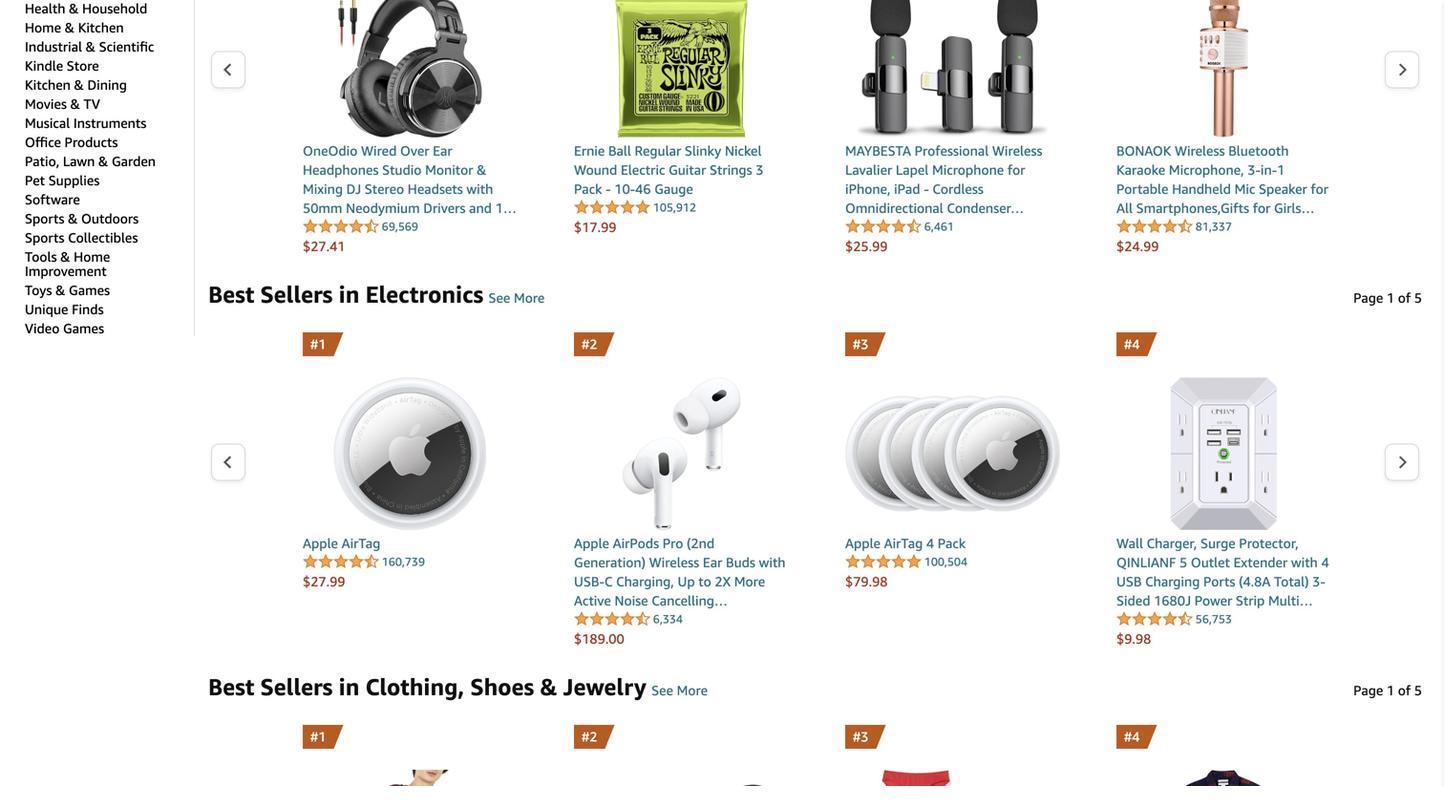 Task type: describe. For each thing, give the bounding box(es) containing it.
apple for apple airtag
[[303, 536, 338, 551]]

2 list from the top
[[247, 333, 1384, 649]]

apple airtag
[[303, 536, 381, 551]]

#1 for third list
[[311, 729, 326, 745]]

bonaok wireless bluetooth karaoke microphone, 3-in-1 portable handheld mic speaker for all smartphones,gifts for girls kids a image
[[1117, 0, 1332, 138]]

dining
[[87, 77, 127, 93]]

outdoors
[[81, 211, 139, 226]]

karaoke
[[1117, 162, 1166, 178]]

ball
[[609, 143, 631, 159]]

81,337
[[1196, 220, 1233, 233]]

2 #4 from the top
[[1125, 729, 1140, 745]]

3 list from the top
[[247, 725, 1384, 786]]

2 sports from the top
[[25, 230, 64, 246]]

46
[[635, 181, 651, 197]]

with inside oneodio wired over ear headphones studio monitor & mixing dj stereo headsets with 50mm neodymium drivers and 1…
[[467, 181, 493, 197]]

jewelry
[[563, 673, 647, 701]]

with for #4
[[1292, 555, 1318, 570]]

1 horizontal spatial home
[[74, 249, 110, 265]]

kindle
[[25, 58, 63, 74]]

amazon essentials women's cotton bikini brief underwear (available in plus size), multipacks image
[[846, 770, 1061, 786]]

see inside 'best sellers in clothing, shoes & jewelry see more'
[[652, 683, 674, 698]]

outlet
[[1191, 555, 1231, 570]]

tools & home improvement link
[[25, 249, 110, 279]]

neodymium
[[346, 200, 420, 216]]

bonaok
[[1117, 143, 1172, 159]]

4 inside "apple airtag 4 pack" link
[[927, 536, 935, 551]]

qinlianf
[[1117, 555, 1176, 570]]

guitar
[[669, 162, 706, 178]]

wall charger, surge protector, qinlianf 5 outlet extender with 4 usb charging ports (4.8a total) 3- sided 1680j power strip multi… link
[[1117, 534, 1332, 611]]

$17.99
[[574, 219, 617, 235]]

3- inside bonaok wireless bluetooth karaoke microphone, 3-in-1 portable handheld mic speaker for all smartphones,gifts for girls…
[[1248, 162, 1261, 178]]

airtag for $27.99
[[342, 536, 381, 551]]

pack inside "ernie ball regular slinky nickel wound electric guitar strings 3 pack - 10-46 gauge"
[[574, 181, 602, 197]]

in-
[[1261, 162, 1278, 178]]

1 for best sellers in clothing, shoes & jewelry
[[1387, 683, 1395, 698]]

dj
[[346, 181, 361, 197]]

oneodio wired over ear headphones studio monitor & mixing dj stereo headsets with 50mm neodymium drivers and 1… link
[[303, 141, 518, 218]]

to
[[699, 574, 712, 590]]

health
[[25, 0, 65, 16]]

maybesta professional wireless lavalier lapel microphone for iphone, ipad - cordless omnidirectional condenser recording mic image
[[846, 0, 1061, 138]]

amazon essentials men's long-sleeve flannel shirt (available in big & tall) image
[[1117, 770, 1332, 786]]

health & household home & kitchen industrial & scientific kindle store kitchen & dining movies & tv musical instruments office products patio, lawn & garden pet supplies software sports & outdoors sports collectibles tools & home improvement toys & games unique finds video games
[[25, 0, 156, 336]]

6,334
[[653, 612, 683, 626]]

$9.98 link
[[1117, 630, 1332, 649]]

charger,
[[1147, 536, 1198, 551]]

and
[[469, 200, 492, 216]]

speaker
[[1259, 181, 1308, 197]]

100,504
[[925, 555, 968, 569]]

10-
[[615, 181, 636, 197]]

girls…
[[1275, 200, 1315, 216]]

oneodio
[[303, 143, 358, 159]]

160,739
[[382, 555, 425, 569]]

$27.41 link
[[303, 237, 518, 256]]

airpods
[[613, 536, 659, 551]]

bluetooth
[[1229, 143, 1289, 159]]

mixing
[[303, 181, 343, 197]]

& down products
[[98, 153, 108, 169]]

patio, lawn & garden link
[[25, 153, 156, 169]]

$24.99 link
[[1117, 237, 1332, 256]]

stereo
[[365, 181, 404, 197]]

2 horizontal spatial for
[[1311, 181, 1329, 197]]

scientific
[[99, 39, 154, 54]]

wireless inside maybesta professional wireless lavalier lapel microphone for iphone, ipad - cordless omnidirectional condenser…
[[993, 143, 1043, 159]]

power
[[1195, 593, 1233, 609]]

active
[[574, 593, 611, 609]]

$25.99
[[846, 238, 888, 254]]

collectibles
[[68, 230, 138, 246]]

c
[[605, 574, 613, 590]]

charging
[[1146, 574, 1200, 590]]

$27.41
[[303, 238, 345, 254]]

page for best sellers in clothing, shoes & jewelry
[[1354, 683, 1384, 698]]

list containing oneodio wired over ear headphones studio monitor & mixing dj stereo headsets with 50mm neodymium drivers and 1…
[[247, 0, 1384, 256]]

microphone,
[[1169, 162, 1245, 178]]

#3 for third list
[[853, 729, 869, 745]]

$27.99
[[303, 574, 345, 590]]

more inside 'best sellers in clothing, shoes & jewelry see more'
[[677, 683, 708, 698]]

best for best sellers in electronics
[[208, 280, 254, 308]]

office
[[25, 134, 61, 150]]

69,569
[[382, 220, 418, 233]]

best sellers in electronics see more
[[208, 280, 545, 308]]

ernie ball regular slinky nickel wound electric guitar strings 3 pack - 10-46 gauge
[[574, 143, 764, 197]]

$17.99 link
[[574, 218, 789, 237]]

ernie ball regular slinky nickel wound electric guitar strings 3 pack - 10-46 gauge image
[[574, 0, 789, 138]]

1…
[[496, 200, 517, 216]]

headphones
[[303, 162, 379, 178]]

surge
[[1201, 536, 1236, 551]]

toys & games link
[[25, 282, 110, 298]]

1 sports from the top
[[25, 211, 64, 226]]

usb-
[[574, 574, 605, 590]]

industrial
[[25, 39, 82, 54]]

ports
[[1204, 574, 1236, 590]]

video
[[25, 321, 60, 336]]

maybesta professional wireless lavalier lapel microphone for iphone, ipad - cordless omnidirectional condenser…
[[846, 143, 1043, 216]]

& right shoes in the bottom left of the page
[[540, 673, 557, 701]]

5 inside wall charger, surge protector, qinlianf 5 outlet extender with 4 usb charging ports (4.8a total) 3- sided 1680j power strip multi…
[[1180, 555, 1188, 570]]

see more link for best sellers in clothing, shoes & jewelry
[[652, 683, 708, 698]]

& left the tv
[[70, 96, 80, 112]]

maybesta
[[846, 143, 911, 159]]

6,461 link
[[846, 218, 954, 236]]

0 horizontal spatial home
[[25, 20, 61, 35]]

ipad
[[894, 181, 921, 197]]

apple airtag 4 pack link
[[846, 534, 1061, 553]]

for inside maybesta professional wireless lavalier lapel microphone for iphone, ipad - cordless omnidirectional condenser…
[[1008, 162, 1026, 178]]

gauge
[[655, 181, 694, 197]]

microphone
[[932, 162, 1004, 178]]

next image for second list from the bottom of the page
[[1398, 455, 1408, 470]]

generation)
[[574, 555, 646, 570]]



Task type: vqa. For each thing, say whether or not it's contained in the screenshot.
Live TV on the left
no



Task type: locate. For each thing, give the bounding box(es) containing it.
1 vertical spatial see more link
[[652, 683, 708, 698]]

0 horizontal spatial see
[[489, 290, 511, 306]]

ear inside apple airpods pro (2nd generation) wireless ear buds with usb-c charging, up to 2x more active noise cancelling…
[[703, 555, 723, 570]]

nickel
[[725, 143, 762, 159]]

2 apple from the left
[[574, 536, 610, 551]]

with inside apple airpods pro (2nd generation) wireless ear buds with usb-c charging, up to 2x more active noise cancelling…
[[759, 555, 786, 570]]

wall charger, surge protector, qinlianf 5 outlet extender with 4 usb charging ports (4.8a total) 3-sided 1680j power strip mu image
[[1117, 377, 1332, 530]]

2 vertical spatial more
[[677, 683, 708, 698]]

apple airtag image
[[303, 377, 518, 530]]

0 vertical spatial #2
[[582, 336, 598, 352]]

sellers for clothing,
[[260, 673, 333, 701]]

maybesta professional wireless lavalier lapel microphone for iphone, ipad - cordless omnidirectional condenser… link
[[846, 141, 1061, 218]]

kitchen up movies
[[25, 77, 71, 93]]

1 vertical spatial in
[[339, 673, 360, 701]]

$79.98 link
[[846, 572, 1061, 591]]

sports down software
[[25, 211, 64, 226]]

1 vertical spatial see
[[652, 683, 674, 698]]

page
[[1354, 290, 1384, 306], [1354, 683, 1384, 698]]

apple up generation)
[[574, 536, 610, 551]]

2 best from the top
[[208, 673, 254, 701]]

1 horizontal spatial see
[[652, 683, 674, 698]]

50mm
[[303, 200, 342, 216]]

amazon essentials men's full-zip hooded fleece sweatshirt (available in big & tall) image
[[303, 770, 518, 786]]

electronics
[[366, 280, 484, 308]]

$27.99 link
[[303, 572, 518, 591]]

1
[[1278, 162, 1285, 178], [1387, 290, 1395, 306], [1387, 683, 1395, 698]]

2 horizontal spatial wireless
[[1175, 143, 1225, 159]]

see more link down "$189.00" link
[[652, 683, 708, 698]]

1 page from the top
[[1354, 290, 1384, 306]]

1 horizontal spatial 4
[[1322, 555, 1330, 570]]

0 vertical spatial games
[[69, 282, 110, 298]]

#2
[[582, 336, 598, 352], [582, 729, 598, 745]]

81,337 link
[[1117, 218, 1233, 236]]

0 vertical spatial sellers
[[260, 280, 333, 308]]

- inside maybesta professional wireless lavalier lapel microphone for iphone, ipad - cordless omnidirectional condenser…
[[924, 181, 929, 197]]

usb
[[1117, 574, 1142, 590]]

1 #1 from the top
[[311, 336, 326, 352]]

shoes
[[471, 673, 534, 701]]

3
[[756, 162, 764, 178]]

0 horizontal spatial with
[[467, 181, 493, 197]]

1 horizontal spatial 3-
[[1313, 574, 1326, 590]]

more down buds
[[735, 574, 765, 590]]

ear inside oneodio wired over ear headphones studio monitor & mixing dj stereo headsets with 50mm neodymium drivers and 1…
[[433, 143, 453, 159]]

0 vertical spatial see more link
[[489, 290, 545, 306]]

1 vertical spatial ear
[[703, 555, 723, 570]]

in down $27.41
[[339, 280, 360, 308]]

clothing,
[[366, 673, 465, 701]]

more inside best sellers in electronics see more
[[514, 290, 545, 306]]

all
[[1117, 200, 1133, 216]]

0 vertical spatial 5
[[1415, 290, 1423, 306]]

apple airtag 4 pack image
[[846, 377, 1061, 530]]

& up store
[[86, 39, 96, 54]]

1 vertical spatial #4
[[1125, 729, 1140, 745]]

page 1 of 5 for best sellers in clothing, shoes & jewelry
[[1354, 683, 1423, 698]]

1 next image from the top
[[1398, 62, 1408, 77]]

1 horizontal spatial apple
[[574, 536, 610, 551]]

1 vertical spatial pack
[[938, 536, 966, 551]]

in for clothing,
[[339, 673, 360, 701]]

2 airtag from the left
[[884, 536, 923, 551]]

with inside wall charger, surge protector, qinlianf 5 outlet extender with 4 usb charging ports (4.8a total) 3- sided 1680j power strip multi…
[[1292, 555, 1318, 570]]

for down mic
[[1253, 200, 1271, 216]]

5 for &
[[1415, 683, 1423, 698]]

2 page from the top
[[1354, 683, 1384, 698]]

1 vertical spatial 1
[[1387, 290, 1395, 306]]

sports up tools at top
[[25, 230, 64, 246]]

& inside oneodio wired over ear headphones studio monitor & mixing dj stereo headsets with 50mm neodymium drivers and 1…
[[477, 162, 487, 178]]

airtag up 100,504 link
[[884, 536, 923, 551]]

store
[[67, 58, 99, 74]]

1 best from the top
[[208, 280, 254, 308]]

regular
[[635, 143, 681, 159]]

group containing health & household
[[25, 0, 194, 336]]

1 horizontal spatial -
[[924, 181, 929, 197]]

2 page 1 of 5 from the top
[[1354, 683, 1423, 698]]

1 horizontal spatial airtag
[[884, 536, 923, 551]]

finds
[[72, 301, 104, 317]]

2 - from the left
[[924, 181, 929, 197]]

lawn
[[63, 153, 95, 169]]

apple for apple airpods pro (2nd generation) wireless ear buds with usb-c charging, up to 2x more active noise cancelling…
[[574, 536, 610, 551]]

studio
[[382, 162, 422, 178]]

instruments
[[73, 115, 146, 131]]

wall charger, surge protector, qinlianf 5 outlet extender with 4 usb charging ports (4.8a total) 3- sided 1680j power strip multi…
[[1117, 536, 1330, 609]]

$189.00 link
[[574, 630, 789, 649]]

0 vertical spatial page
[[1354, 290, 1384, 306]]

crocs unisex-adult classic clogs image
[[574, 770, 789, 786]]

1 #4 from the top
[[1125, 336, 1140, 352]]

health & household link
[[25, 0, 147, 16]]

ernie
[[574, 143, 605, 159]]

previous image for second list from the bottom of the page
[[223, 455, 233, 470]]

$24.99
[[1117, 238, 1159, 254]]

apple inside apple airpods pro (2nd generation) wireless ear buds with usb-c charging, up to 2x more active noise cancelling…
[[574, 536, 610, 551]]

1 in from the top
[[339, 280, 360, 308]]

3- right 'total)'
[[1313, 574, 1326, 590]]

kitchen up industrial & scientific link
[[78, 20, 124, 35]]

5 for more
[[1415, 290, 1423, 306]]

56,753 link
[[1117, 611, 1233, 629]]

noise
[[615, 593, 648, 609]]

#1 for second list from the bottom of the page
[[311, 336, 326, 352]]

ear
[[433, 143, 453, 159], [703, 555, 723, 570]]

1 vertical spatial 4
[[1322, 555, 1330, 570]]

games down finds
[[63, 321, 104, 336]]

omnidirectional
[[846, 200, 944, 216]]

& up home & kitchen link
[[69, 0, 79, 16]]

1 horizontal spatial for
[[1253, 200, 1271, 216]]

lavalier
[[846, 162, 893, 178]]

2 horizontal spatial more
[[735, 574, 765, 590]]

1 vertical spatial sports
[[25, 230, 64, 246]]

2 sellers from the top
[[260, 673, 333, 701]]

3- down bluetooth
[[1248, 162, 1261, 178]]

condenser…
[[947, 200, 1024, 216]]

1 vertical spatial sellers
[[260, 673, 333, 701]]

0 horizontal spatial kitchen
[[25, 77, 71, 93]]

0 vertical spatial 4
[[927, 536, 935, 551]]

sellers
[[260, 280, 333, 308], [260, 673, 333, 701]]

0 horizontal spatial see more link
[[489, 290, 545, 306]]

69,569 link
[[303, 218, 418, 236]]

0 vertical spatial see
[[489, 290, 511, 306]]

&
[[69, 0, 79, 16], [65, 20, 75, 35], [86, 39, 96, 54], [74, 77, 84, 93], [70, 96, 80, 112], [98, 153, 108, 169], [477, 162, 487, 178], [68, 211, 78, 226], [60, 249, 70, 265], [55, 282, 65, 298], [540, 673, 557, 701]]

2 #2 from the top
[[582, 729, 598, 745]]

2 vertical spatial for
[[1253, 200, 1271, 216]]

group
[[25, 0, 194, 336]]

musical
[[25, 115, 70, 131]]

3 apple from the left
[[846, 536, 881, 551]]

0 horizontal spatial 3-
[[1248, 162, 1261, 178]]

2 vertical spatial 1
[[1387, 683, 1395, 698]]

0 vertical spatial in
[[339, 280, 360, 308]]

improvement
[[25, 263, 107, 279]]

over
[[400, 143, 429, 159]]

wall
[[1117, 536, 1144, 551]]

for up girls…
[[1311, 181, 1329, 197]]

0 horizontal spatial more
[[514, 290, 545, 306]]

1 inside bonaok wireless bluetooth karaoke microphone, 3-in-1 portable handheld mic speaker for all smartphones,gifts for girls…
[[1278, 162, 1285, 178]]

0 vertical spatial page 1 of 5
[[1354, 290, 1423, 306]]

pack down wound on the top of the page
[[574, 181, 602, 197]]

1 of from the top
[[1399, 290, 1411, 306]]

sellers for electronics
[[260, 280, 333, 308]]

#2 for third list
[[582, 729, 598, 745]]

0 horizontal spatial apple
[[303, 536, 338, 551]]

industrial & scientific link
[[25, 39, 154, 54]]

pack up 100,504
[[938, 536, 966, 551]]

strings
[[710, 162, 752, 178]]

tv
[[84, 96, 100, 112]]

1 vertical spatial list
[[247, 333, 1384, 649]]

musical instruments link
[[25, 115, 146, 131]]

0 horizontal spatial pack
[[574, 181, 602, 197]]

2 horizontal spatial apple
[[846, 536, 881, 551]]

kitchen & dining link
[[25, 77, 127, 93]]

office products link
[[25, 134, 118, 150]]

- inside "ernie ball regular slinky nickel wound electric guitar strings 3 pack - 10-46 gauge"
[[606, 181, 611, 197]]

1 vertical spatial 3-
[[1313, 574, 1326, 590]]

see more link
[[489, 290, 545, 306], [652, 683, 708, 698]]

1 vertical spatial page
[[1354, 683, 1384, 698]]

0 vertical spatial #3
[[853, 336, 869, 352]]

see more link for best sellers in electronics
[[489, 290, 545, 306]]

iphone,
[[846, 181, 891, 197]]

bonaok wireless bluetooth karaoke microphone, 3-in-1 portable handheld mic speaker for all smartphones,gifts for girls…
[[1117, 143, 1329, 216]]

- left 10-
[[606, 181, 611, 197]]

1 vertical spatial more
[[735, 574, 765, 590]]

0 vertical spatial previous image
[[223, 62, 233, 77]]

1 vertical spatial of
[[1399, 683, 1411, 698]]

1 vertical spatial best
[[208, 673, 254, 701]]

games up finds
[[69, 282, 110, 298]]

1 vertical spatial page 1 of 5
[[1354, 683, 1423, 698]]

0 horizontal spatial -
[[606, 181, 611, 197]]

1 horizontal spatial with
[[759, 555, 786, 570]]

2 #1 from the top
[[311, 729, 326, 745]]

1 for best sellers in electronics
[[1387, 290, 1395, 306]]

with up and
[[467, 181, 493, 197]]

tools
[[25, 249, 57, 265]]

unique finds link
[[25, 301, 104, 317]]

0 vertical spatial #1
[[311, 336, 326, 352]]

0 vertical spatial next image
[[1398, 62, 1408, 77]]

kindle store link
[[25, 58, 99, 74]]

1 vertical spatial home
[[74, 249, 110, 265]]

2 in from the top
[[339, 673, 360, 701]]

previous image
[[223, 62, 233, 77], [223, 455, 233, 470]]

0 horizontal spatial for
[[1008, 162, 1026, 178]]

of for best sellers in clothing, shoes & jewelry
[[1399, 683, 1411, 698]]

0 vertical spatial of
[[1399, 290, 1411, 306]]

- right ipad
[[924, 181, 929, 197]]

0 vertical spatial ear
[[433, 143, 453, 159]]

1 vertical spatial #1
[[311, 729, 326, 745]]

0 vertical spatial 3-
[[1248, 162, 1261, 178]]

0 vertical spatial kitchen
[[78, 20, 124, 35]]

wireless down the pro
[[649, 555, 700, 570]]

0 horizontal spatial airtag
[[342, 536, 381, 551]]

home down health
[[25, 20, 61, 35]]

ear up the monitor
[[433, 143, 453, 159]]

sided
[[1117, 593, 1151, 609]]

56,753
[[1196, 612, 1233, 626]]

1 horizontal spatial wireless
[[993, 143, 1043, 159]]

4 inside wall charger, surge protector, qinlianf 5 outlet extender with 4 usb charging ports (4.8a total) 3- sided 1680j power strip multi…
[[1322, 555, 1330, 570]]

0 vertical spatial sports
[[25, 211, 64, 226]]

2 vertical spatial list
[[247, 725, 1384, 786]]

$189.00
[[574, 631, 625, 647]]

1 - from the left
[[606, 181, 611, 197]]

sports & outdoors link
[[25, 211, 139, 226]]

1 horizontal spatial ear
[[703, 555, 723, 570]]

& up sports collectibles "link" at the left of page
[[68, 211, 78, 226]]

next image
[[1398, 62, 1408, 77], [1398, 455, 1408, 470]]

list
[[247, 0, 1384, 256], [247, 333, 1384, 649], [247, 725, 1384, 786]]

apple airpods pro (2nd generation) wireless ear buds with usb-c charging, up to 2x more active noise cancelling bluetooth hea image
[[574, 377, 789, 530]]

1 horizontal spatial kitchen
[[78, 20, 124, 35]]

with up 'total)'
[[1292, 555, 1318, 570]]

games
[[69, 282, 110, 298], [63, 321, 104, 336]]

apple up $27.99
[[303, 536, 338, 551]]

see inside best sellers in electronics see more
[[489, 290, 511, 306]]

2 horizontal spatial with
[[1292, 555, 1318, 570]]

page 1 of 5 for best sellers in electronics
[[1354, 290, 1423, 306]]

apple airpods pro (2nd generation) wireless ear buds with usb-c charging, up to 2x more active noise cancelling…
[[574, 536, 786, 609]]

oneodio wired over ear headphones studio monitor & mixing dj stereo headsets with 50mm neodymium drivers and 1/4 to 3.5mm jac image
[[303, 0, 518, 138]]

-
[[606, 181, 611, 197], [924, 181, 929, 197]]

ernie ball regular slinky nickel wound electric guitar strings 3 pack - 10-46 gauge link
[[574, 141, 789, 199]]

pro
[[663, 536, 684, 551]]

wireless inside apple airpods pro (2nd generation) wireless ear buds with usb-c charging, up to 2x more active noise cancelling…
[[649, 555, 700, 570]]

0 horizontal spatial ear
[[433, 143, 453, 159]]

& right the monitor
[[477, 162, 487, 178]]

#3 for second list from the bottom of the page
[[853, 336, 869, 352]]

1 airtag from the left
[[342, 536, 381, 551]]

2 previous image from the top
[[223, 455, 233, 470]]

apple airtag link
[[303, 534, 518, 553]]

next image for list containing oneodio wired over ear headphones studio monitor & mixing dj stereo headsets with 50mm neodymium drivers and 1…
[[1398, 62, 1408, 77]]

#2 for second list from the bottom of the page
[[582, 336, 598, 352]]

apple
[[303, 536, 338, 551], [574, 536, 610, 551], [846, 536, 881, 551]]

see down "$189.00" link
[[652, 683, 674, 698]]

1 vertical spatial kitchen
[[25, 77, 71, 93]]

1 horizontal spatial more
[[677, 683, 708, 698]]

0 vertical spatial list
[[247, 0, 1384, 256]]

previous image for list containing oneodio wired over ear headphones studio monitor & mixing dj stereo headsets with 50mm neodymium drivers and 1…
[[223, 62, 233, 77]]

airtag up the 160,739 "link"
[[342, 536, 381, 551]]

slinky
[[685, 143, 722, 159]]

1 horizontal spatial pack
[[938, 536, 966, 551]]

for
[[1008, 162, 1026, 178], [1311, 181, 1329, 197], [1253, 200, 1271, 216]]

see
[[489, 290, 511, 306], [652, 683, 674, 698]]

ear up to
[[703, 555, 723, 570]]

apple airtag 4 pack
[[846, 536, 966, 551]]

see more link down 1…
[[489, 290, 545, 306]]

products
[[65, 134, 118, 150]]

1 #2 from the top
[[582, 336, 598, 352]]

with right buds
[[759, 555, 786, 570]]

1 vertical spatial previous image
[[223, 455, 233, 470]]

apple for apple airtag 4 pack
[[846, 536, 881, 551]]

drivers
[[424, 200, 466, 216]]

0 vertical spatial pack
[[574, 181, 602, 197]]

buds
[[726, 555, 756, 570]]

headsets
[[408, 181, 463, 197]]

for right microphone on the top right of the page
[[1008, 162, 1026, 178]]

0 vertical spatial best
[[208, 280, 254, 308]]

0 vertical spatial #4
[[1125, 336, 1140, 352]]

more down 1…
[[514, 290, 545, 306]]

1 vertical spatial 5
[[1180, 555, 1188, 570]]

1 page 1 of 5 from the top
[[1354, 290, 1423, 306]]

& up industrial
[[65, 20, 75, 35]]

1 list from the top
[[247, 0, 1384, 256]]

0 horizontal spatial 4
[[927, 536, 935, 551]]

oneodio wired over ear headphones studio monitor & mixing dj stereo headsets with 50mm neodymium drivers and 1…
[[303, 143, 517, 216]]

movies
[[25, 96, 67, 112]]

1 previous image from the top
[[223, 62, 233, 77]]

& up unique finds link
[[55, 282, 65, 298]]

1 horizontal spatial see more link
[[652, 683, 708, 698]]

airtag for $79.98
[[884, 536, 923, 551]]

in left clothing,
[[339, 673, 360, 701]]

with for #2
[[759, 555, 786, 570]]

software link
[[25, 192, 80, 207]]

see right electronics
[[489, 290, 511, 306]]

4 right extender
[[1322, 555, 1330, 570]]

wireless inside bonaok wireless bluetooth karaoke microphone, 3-in-1 portable handheld mic speaker for all smartphones,gifts for girls…
[[1175, 143, 1225, 159]]

0 vertical spatial for
[[1008, 162, 1026, 178]]

0 vertical spatial more
[[514, 290, 545, 306]]

more inside apple airpods pro (2nd generation) wireless ear buds with usb-c charging, up to 2x more active noise cancelling…
[[735, 574, 765, 590]]

& down store
[[74, 77, 84, 93]]

wireless up microphone on the top right of the page
[[993, 143, 1043, 159]]

2 vertical spatial 5
[[1415, 683, 1423, 698]]

best for best sellers in clothing, shoes & jewelry
[[208, 673, 254, 701]]

1 vertical spatial #3
[[853, 729, 869, 745]]

2 next image from the top
[[1398, 455, 1408, 470]]

1 vertical spatial #2
[[582, 729, 598, 745]]

of for best sellers in electronics
[[1399, 290, 1411, 306]]

apple up $79.98
[[846, 536, 881, 551]]

home & kitchen link
[[25, 20, 124, 35]]

total)
[[1275, 574, 1309, 590]]

$9.98
[[1117, 631, 1152, 647]]

1 #3 from the top
[[853, 336, 869, 352]]

1 vertical spatial for
[[1311, 181, 1329, 197]]

home down sports collectibles "link" at the left of page
[[74, 249, 110, 265]]

more down "$189.00" link
[[677, 683, 708, 698]]

video games link
[[25, 321, 104, 336]]

wireless up microphone,
[[1175, 143, 1225, 159]]

0 vertical spatial 1
[[1278, 162, 1285, 178]]

page for best sellers in electronics
[[1354, 290, 1384, 306]]

1 apple from the left
[[303, 536, 338, 551]]

sports
[[25, 211, 64, 226], [25, 230, 64, 246]]

& right tools at top
[[60, 249, 70, 265]]

1 vertical spatial next image
[[1398, 455, 1408, 470]]

4 up 100,504
[[927, 536, 935, 551]]

1 vertical spatial games
[[63, 321, 104, 336]]

sports collectibles link
[[25, 230, 138, 246]]

2 of from the top
[[1399, 683, 1411, 698]]

3- inside wall charger, surge protector, qinlianf 5 outlet extender with 4 usb charging ports (4.8a total) 3- sided 1680j power strip multi…
[[1313, 574, 1326, 590]]

in for electronics
[[339, 280, 360, 308]]

0 horizontal spatial wireless
[[649, 555, 700, 570]]

2 #3 from the top
[[853, 729, 869, 745]]

patio,
[[25, 153, 59, 169]]

monitor
[[425, 162, 473, 178]]

1 sellers from the top
[[260, 280, 333, 308]]

cordless
[[933, 181, 984, 197]]

0 vertical spatial home
[[25, 20, 61, 35]]



